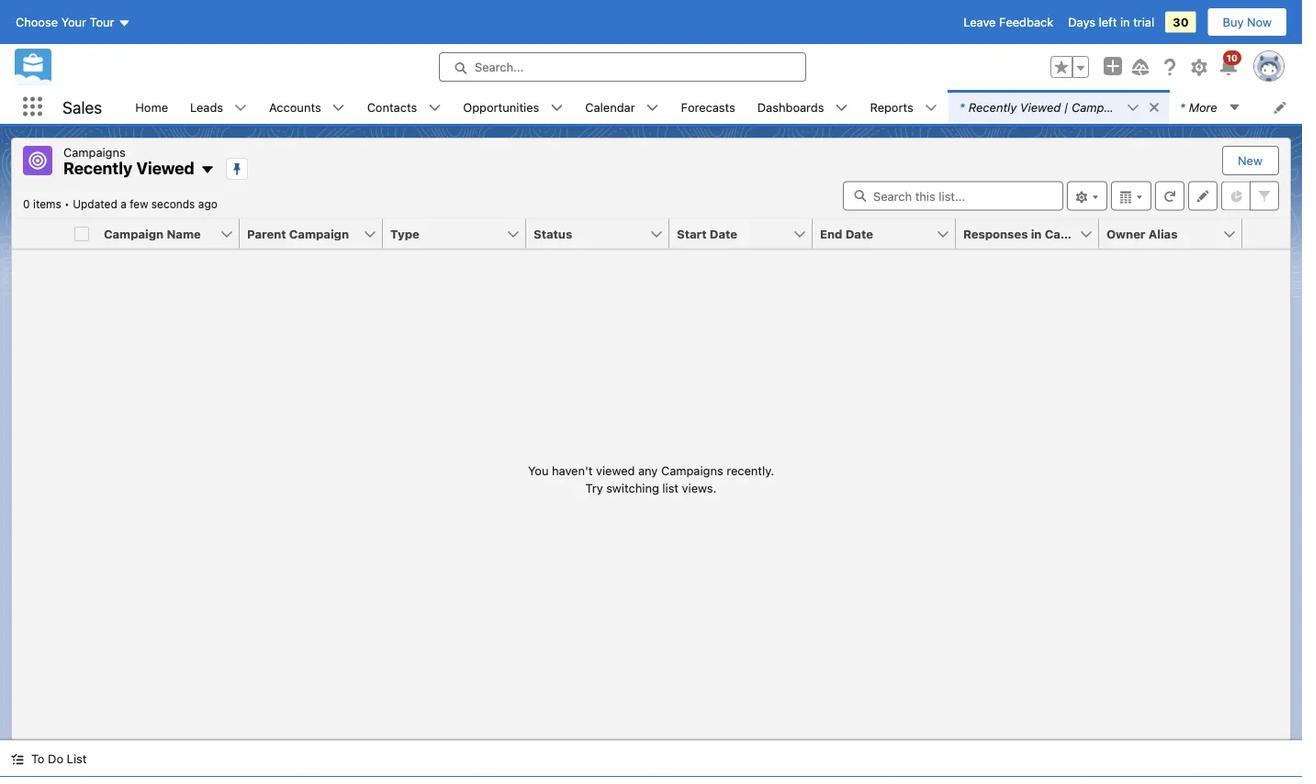 Task type: locate. For each thing, give the bounding box(es) containing it.
end date element
[[813, 219, 967, 249]]

1 horizontal spatial viewed
[[1020, 100, 1061, 114]]

10 button
[[1218, 51, 1242, 78]]

leave feedback link
[[964, 15, 1054, 29]]

action element
[[1243, 219, 1291, 249]]

*
[[960, 100, 965, 114], [1180, 100, 1185, 114]]

left
[[1099, 15, 1117, 29]]

you
[[528, 464, 549, 477]]

calendar list item
[[574, 90, 670, 124]]

campaigns image
[[23, 146, 52, 175]]

campaigns right |
[[1072, 100, 1134, 114]]

2 horizontal spatial campaigns
[[1072, 100, 1134, 114]]

text default image inside reports list item
[[925, 102, 938, 114]]

text default image left reports link
[[835, 102, 848, 114]]

date right start
[[710, 227, 738, 241]]

forecasts
[[681, 100, 736, 114]]

1 date from the left
[[710, 227, 738, 241]]

text default image inside calendar list item
[[646, 102, 659, 114]]

text default image for calendar
[[646, 102, 659, 114]]

text default image left calendar
[[550, 102, 563, 114]]

0 vertical spatial in
[[1121, 15, 1130, 29]]

type element
[[383, 219, 537, 249]]

your
[[61, 15, 86, 29]]

in right the 'left'
[[1121, 15, 1130, 29]]

start date
[[677, 227, 738, 241]]

text default image left * more
[[1127, 102, 1140, 114]]

cell
[[67, 219, 96, 249]]

campaign name
[[104, 227, 201, 241]]

* inside list item
[[960, 100, 965, 114]]

opportunities
[[463, 100, 539, 114]]

•
[[64, 198, 70, 211]]

in right the "responses"
[[1031, 227, 1042, 241]]

status containing you haven't viewed any campaigns recently.
[[528, 462, 774, 498]]

0 vertical spatial campaigns
[[1072, 100, 1134, 114]]

0 horizontal spatial in
[[1031, 227, 1042, 241]]

status element
[[526, 219, 681, 249]]

text default image inside leads list item
[[234, 102, 247, 114]]

campaign inside button
[[1045, 227, 1105, 241]]

campaigns up views.
[[661, 464, 724, 477]]

updated
[[73, 198, 117, 211]]

text default image
[[1148, 101, 1161, 114], [1229, 101, 1242, 114], [234, 102, 247, 114], [550, 102, 563, 114], [835, 102, 848, 114], [200, 163, 215, 177]]

buy
[[1223, 15, 1244, 29]]

0 vertical spatial recently
[[969, 100, 1017, 114]]

tour
[[90, 15, 114, 29]]

date inside button
[[710, 227, 738, 241]]

text default image inside contacts list item
[[428, 102, 441, 114]]

campaigns
[[1072, 100, 1134, 114], [63, 145, 126, 159], [661, 464, 724, 477]]

views.
[[682, 482, 717, 495]]

text default image right leads
[[234, 102, 247, 114]]

* recently viewed | campaigns
[[960, 100, 1134, 114]]

campaign right parent
[[289, 227, 349, 241]]

1 horizontal spatial campaign
[[289, 227, 349, 241]]

recently left |
[[969, 100, 1017, 114]]

group
[[1051, 56, 1089, 78]]

recently viewed
[[63, 158, 195, 178]]

reports
[[870, 100, 914, 114]]

campaigns for you haven't viewed any campaigns recently. try switching list views.
[[661, 464, 724, 477]]

text default image right contacts on the top of the page
[[428, 102, 441, 114]]

choose
[[16, 15, 58, 29]]

contacts link
[[356, 90, 428, 124]]

few
[[130, 198, 148, 211]]

2 * from the left
[[1180, 100, 1185, 114]]

0 horizontal spatial viewed
[[136, 158, 195, 178]]

item number image
[[12, 219, 67, 248]]

3 campaign from the left
[[1045, 227, 1105, 241]]

text default image right calendar
[[646, 102, 659, 114]]

text default image inside dashboards list item
[[835, 102, 848, 114]]

status
[[528, 462, 774, 498]]

campaign down few
[[104, 227, 164, 241]]

recently
[[969, 100, 1017, 114], [63, 158, 133, 178]]

* for * recently viewed | campaigns
[[960, 100, 965, 114]]

search...
[[475, 60, 524, 74]]

list item
[[949, 90, 1169, 124]]

0 horizontal spatial *
[[960, 100, 965, 114]]

home
[[135, 100, 168, 114]]

responses
[[964, 227, 1028, 241]]

end
[[820, 227, 843, 241]]

trial
[[1134, 15, 1155, 29]]

0 horizontal spatial campaign
[[104, 227, 164, 241]]

any
[[638, 464, 658, 477]]

1 horizontal spatial *
[[1180, 100, 1185, 114]]

more
[[1189, 100, 1218, 114]]

start date button
[[670, 219, 793, 248]]

seconds
[[151, 198, 195, 211]]

responses in campaign
[[964, 227, 1105, 241]]

item number element
[[12, 219, 67, 249]]

none search field inside recently viewed|campaigns|list view element
[[843, 181, 1064, 211]]

campaign left the owner
[[1045, 227, 1105, 241]]

text default image for contacts
[[428, 102, 441, 114]]

text default image
[[332, 102, 345, 114], [428, 102, 441, 114], [646, 102, 659, 114], [925, 102, 938, 114], [1127, 102, 1140, 114], [11, 754, 24, 767]]

2 vertical spatial campaigns
[[661, 464, 724, 477]]

* right reports list item
[[960, 100, 965, 114]]

0 horizontal spatial date
[[710, 227, 738, 241]]

viewed inside list item
[[1020, 100, 1061, 114]]

cell inside recently viewed|campaigns|list view element
[[67, 219, 96, 249]]

reports link
[[859, 90, 925, 124]]

* left more
[[1180, 100, 1185, 114]]

* for * more
[[1180, 100, 1185, 114]]

date inside button
[[846, 227, 873, 241]]

1 vertical spatial campaigns
[[63, 145, 126, 159]]

text default image inside to do list button
[[11, 754, 24, 767]]

date right end
[[846, 227, 873, 241]]

date
[[710, 227, 738, 241], [846, 227, 873, 241]]

viewed
[[1020, 100, 1061, 114], [136, 158, 195, 178]]

text default image left * more
[[1148, 101, 1161, 114]]

owner alias
[[1107, 227, 1178, 241]]

list
[[124, 90, 1302, 124]]

to
[[31, 753, 45, 767]]

1 vertical spatial in
[[1031, 227, 1042, 241]]

buy now
[[1223, 15, 1272, 29]]

leads link
[[179, 90, 234, 124]]

Search Recently Viewed list view. search field
[[843, 181, 1064, 211]]

2 horizontal spatial campaign
[[1045, 227, 1105, 241]]

2 campaign from the left
[[289, 227, 349, 241]]

0 items • updated a few seconds ago
[[23, 198, 218, 211]]

text default image right reports at the top of page
[[925, 102, 938, 114]]

viewed left |
[[1020, 100, 1061, 114]]

in
[[1121, 15, 1130, 29], [1031, 227, 1042, 241]]

text default image left to
[[11, 754, 24, 767]]

end date button
[[813, 219, 936, 248]]

reports list item
[[859, 90, 949, 124]]

1 vertical spatial viewed
[[136, 158, 195, 178]]

1 horizontal spatial date
[[846, 227, 873, 241]]

haven't
[[552, 464, 593, 477]]

to do list button
[[0, 741, 98, 778]]

new button
[[1224, 147, 1278, 175]]

accounts list item
[[258, 90, 356, 124]]

text default image right accounts
[[332, 102, 345, 114]]

campaigns inside list item
[[1072, 100, 1134, 114]]

0 vertical spatial viewed
[[1020, 100, 1061, 114]]

0 horizontal spatial recently
[[63, 158, 133, 178]]

text default image inside accounts list item
[[332, 102, 345, 114]]

None search field
[[843, 181, 1064, 211]]

dashboards list item
[[747, 90, 859, 124]]

recently up updated
[[63, 158, 133, 178]]

2 date from the left
[[846, 227, 873, 241]]

1 horizontal spatial in
[[1121, 15, 1130, 29]]

campaigns inside you haven't viewed any campaigns recently. try switching list views.
[[661, 464, 724, 477]]

responses in campaign button
[[956, 219, 1105, 248]]

viewed up seconds
[[136, 158, 195, 178]]

home link
[[124, 90, 179, 124]]

responses in campaign element
[[956, 219, 1110, 249]]

new
[[1238, 154, 1263, 168]]

owner alias element
[[1099, 219, 1254, 249]]

viewed
[[596, 464, 635, 477]]

1 vertical spatial recently
[[63, 158, 133, 178]]

0 horizontal spatial campaigns
[[63, 145, 126, 159]]

switching
[[607, 482, 659, 495]]

campaigns down the sales
[[63, 145, 126, 159]]

try
[[586, 482, 603, 495]]

1 horizontal spatial campaigns
[[661, 464, 724, 477]]

in inside button
[[1031, 227, 1042, 241]]

text default image for accounts
[[332, 102, 345, 114]]

1 * from the left
[[960, 100, 965, 114]]



Task type: vqa. For each thing, say whether or not it's contained in the screenshot.
Parent Campaign button
yes



Task type: describe. For each thing, give the bounding box(es) containing it.
recently viewed status
[[23, 198, 73, 211]]

text default image up ago
[[200, 163, 215, 177]]

now
[[1247, 15, 1272, 29]]

type button
[[383, 219, 506, 248]]

text default image inside the opportunities list item
[[550, 102, 563, 114]]

days
[[1068, 15, 1096, 29]]

campaigns for * recently viewed | campaigns
[[1072, 100, 1134, 114]]

30
[[1173, 15, 1189, 29]]

dashboards link
[[747, 90, 835, 124]]

campaign name button
[[96, 219, 220, 248]]

forecasts link
[[670, 90, 747, 124]]

accounts link
[[258, 90, 332, 124]]

ago
[[198, 198, 218, 211]]

days left in trial
[[1068, 15, 1155, 29]]

to do list
[[31, 753, 87, 767]]

date for start date
[[710, 227, 738, 241]]

alias
[[1149, 227, 1178, 241]]

opportunities list item
[[452, 90, 574, 124]]

1 horizontal spatial recently
[[969, 100, 1017, 114]]

date for end date
[[846, 227, 873, 241]]

10
[[1227, 52, 1238, 63]]

calendar link
[[574, 90, 646, 124]]

leads
[[190, 100, 223, 114]]

leads list item
[[179, 90, 258, 124]]

leave
[[964, 15, 996, 29]]

list
[[67, 753, 87, 767]]

dashboards
[[758, 100, 824, 114]]

|
[[1064, 100, 1069, 114]]

leave feedback
[[964, 15, 1054, 29]]

opportunities link
[[452, 90, 550, 124]]

list containing home
[[124, 90, 1302, 124]]

campaign name element
[[96, 219, 251, 249]]

you haven't viewed any campaigns recently. try switching list views.
[[528, 464, 774, 495]]

choose your tour
[[16, 15, 114, 29]]

action image
[[1243, 219, 1291, 248]]

list item containing *
[[949, 90, 1169, 124]]

feedback
[[999, 15, 1054, 29]]

start
[[677, 227, 707, 241]]

accounts
[[269, 100, 321, 114]]

items
[[33, 198, 61, 211]]

start date element
[[670, 219, 824, 249]]

owner alias button
[[1099, 219, 1223, 248]]

parent campaign button
[[240, 219, 363, 248]]

list
[[663, 482, 679, 495]]

1 campaign from the left
[[104, 227, 164, 241]]

status
[[534, 227, 572, 241]]

* more
[[1180, 100, 1218, 114]]

calendar
[[585, 100, 635, 114]]

text default image for reports
[[925, 102, 938, 114]]

recently.
[[727, 464, 774, 477]]

name
[[167, 227, 201, 241]]

recently viewed|campaigns|list view element
[[11, 138, 1291, 741]]

buy now button
[[1207, 7, 1288, 37]]

choose your tour button
[[15, 7, 132, 37]]

do
[[48, 753, 63, 767]]

parent campaign
[[247, 227, 349, 241]]

text default image right more
[[1229, 101, 1242, 114]]

parent
[[247, 227, 286, 241]]

recently inside recently viewed|campaigns|list view element
[[63, 158, 133, 178]]

parent campaign element
[[240, 219, 394, 249]]

0
[[23, 198, 30, 211]]

status button
[[526, 219, 649, 248]]

contacts list item
[[356, 90, 452, 124]]

search... button
[[439, 52, 806, 82]]

owner
[[1107, 227, 1146, 241]]

type
[[390, 227, 420, 241]]

a
[[121, 198, 127, 211]]

end date
[[820, 227, 873, 241]]

sales
[[62, 97, 102, 117]]

contacts
[[367, 100, 417, 114]]



